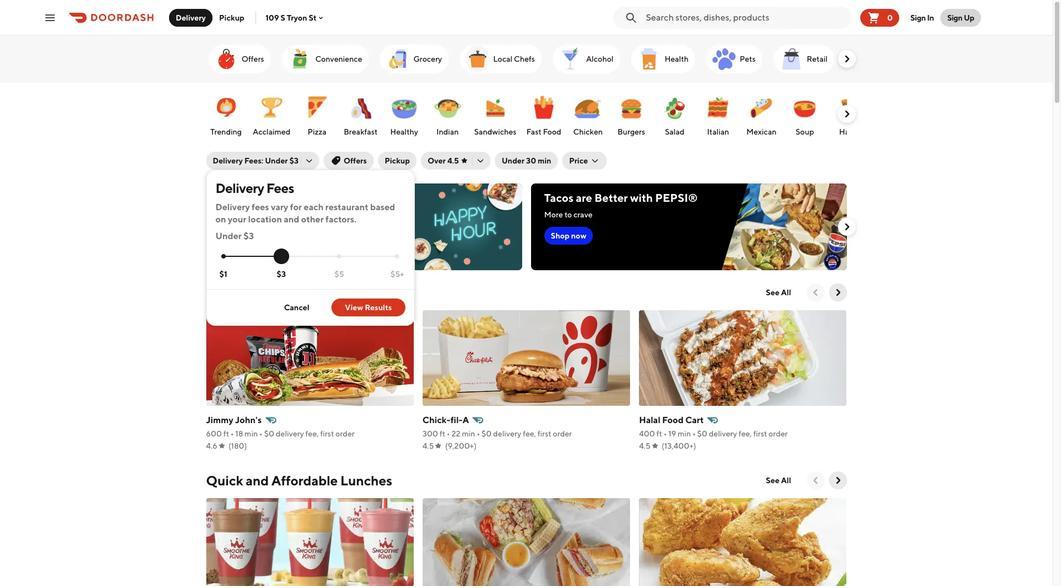 Task type: locate. For each thing, give the bounding box(es) containing it.
1 vertical spatial $3
[[243, 231, 254, 241]]

grocery
[[413, 54, 442, 63]]

2 sign from the left
[[947, 13, 962, 22]]

under
[[265, 156, 288, 165], [502, 156, 525, 165], [215, 231, 242, 241]]

ft for chick-
[[440, 429, 445, 438]]

delivery for delivery
[[176, 13, 206, 22]]

2 order from the left
[[553, 429, 572, 438]]

3 fee, from the left
[[739, 429, 752, 438]]

2 see from the top
[[766, 476, 779, 485]]

delivery fees: under $3
[[213, 156, 299, 165]]

2 horizontal spatial under
[[502, 156, 525, 165]]

1 horizontal spatial fee,
[[523, 429, 536, 438]]

$1
[[219, 270, 227, 278]]

food up the 19
[[662, 415, 684, 425]]

offers
[[242, 54, 264, 63], [344, 156, 367, 165]]

$3
[[289, 156, 299, 165], [243, 231, 254, 241], [277, 270, 286, 278]]

1 $​0 from the left
[[264, 429, 274, 438]]

1 first from the left
[[320, 429, 334, 438]]

health link
[[631, 44, 695, 73]]

1 previous button of carousel image from the top
[[810, 287, 821, 298]]

2 see all from the top
[[766, 476, 791, 485]]

0 horizontal spatial order
[[335, 429, 355, 438]]

0 vertical spatial see all
[[766, 288, 791, 297]]

1 vertical spatial see
[[766, 476, 779, 485]]

under for under 30 min
[[502, 156, 525, 165]]

see all for quick and affordable lunches
[[766, 476, 791, 485]]

4.5 down 400
[[639, 442, 650, 450]]

next button of carousel image for quick and affordable lunches
[[832, 475, 843, 486]]

1 horizontal spatial and
[[284, 214, 299, 225]]

happy
[[329, 191, 363, 204]]

1 next button of carousel image from the top
[[832, 287, 843, 298]]

1 vertical spatial all
[[781, 476, 791, 485]]

2 next button of carousel image from the top
[[832, 475, 843, 486]]

under 30 min
[[502, 156, 551, 165]]

delivery up quick and affordable lunches link
[[276, 429, 304, 438]]

first for jimmy john's
[[320, 429, 334, 438]]

previous button of carousel image
[[810, 287, 821, 298], [810, 475, 821, 486]]

see all link for fastest near you
[[759, 284, 798, 301]]

1 horizontal spatial food
[[662, 415, 684, 425]]

next button of carousel image
[[841, 53, 852, 65], [841, 108, 852, 120], [841, 221, 852, 232]]

1 horizontal spatial $​0
[[481, 429, 492, 438]]

on left your
[[215, 214, 226, 225]]

0 horizontal spatial 4.5
[[423, 442, 434, 450]]

2 horizontal spatial delivery
[[709, 429, 737, 438]]

min
[[538, 156, 551, 165], [245, 429, 258, 438], [462, 429, 475, 438], [678, 429, 691, 438]]

4 • from the left
[[477, 429, 480, 438]]

0 horizontal spatial on
[[215, 214, 226, 225]]

0 vertical spatial see all link
[[759, 284, 798, 301]]

$3 up the 'fees'
[[289, 156, 299, 165]]

2 horizontal spatial 4.5
[[639, 442, 650, 450]]

1 order from the left
[[335, 429, 355, 438]]

4.5 down 300
[[423, 442, 434, 450]]

1 • from the left
[[231, 429, 234, 438]]

1 vertical spatial see all link
[[759, 472, 798, 489]]

0 horizontal spatial pickup button
[[212, 9, 251, 26]]

halal for halal food cart
[[639, 415, 660, 425]]

under right the fees:
[[265, 156, 288, 165]]

3 ft from the left
[[656, 429, 662, 438]]

2 horizontal spatial $3
[[289, 156, 299, 165]]

sandwiches
[[474, 127, 516, 136]]

1 next button of carousel image from the top
[[841, 53, 852, 65]]

food right fast
[[543, 127, 561, 136]]

• right 22
[[477, 429, 480, 438]]

ft right 300
[[440, 429, 445, 438]]

under 30 min button
[[495, 152, 558, 170]]

1 vertical spatial pickup
[[385, 156, 410, 165]]

delivery for delivery fees
[[215, 180, 264, 196]]

delivery inside delivery fees vary for each restaurant based on your location and other factors.
[[215, 202, 250, 212]]

1 see all link from the top
[[759, 284, 798, 301]]

sign
[[911, 13, 926, 22], [947, 13, 962, 22]]

under down your
[[215, 231, 242, 241]]

2 previous button of carousel image from the top
[[810, 475, 821, 486]]

min right the 19
[[678, 429, 691, 438]]

see all link for quick and affordable lunches
[[759, 472, 798, 489]]

2 next button of carousel image from the top
[[841, 108, 852, 120]]

1 horizontal spatial on
[[313, 191, 326, 204]]

1 vertical spatial see all
[[766, 476, 791, 485]]

2 ft from the left
[[440, 429, 445, 438]]

under inside the under 30 min button
[[502, 156, 525, 165]]

2 horizontal spatial $​0
[[697, 429, 707, 438]]

offers image
[[213, 46, 239, 72]]

2 fee, from the left
[[523, 429, 536, 438]]

1 vertical spatial previous button of carousel image
[[810, 475, 821, 486]]

under for under $3
[[215, 231, 242, 241]]

all for fastest near you
[[781, 288, 791, 297]]

all for quick and affordable lunches
[[781, 476, 791, 485]]

pickup left 109
[[219, 13, 244, 22]]

delivery inside button
[[176, 13, 206, 22]]

$5 stars and over image
[[337, 254, 342, 259]]

4.6
[[206, 442, 217, 450]]

1 vertical spatial food
[[662, 415, 684, 425]]

5pm
[[266, 224, 283, 232]]

0 horizontal spatial halal
[[639, 415, 660, 425]]

0 vertical spatial next button of carousel image
[[841, 53, 852, 65]]

1 horizontal spatial offers
[[344, 156, 367, 165]]

1 horizontal spatial ft
[[440, 429, 445, 438]]

4.5 inside button
[[447, 156, 459, 165]]

ft
[[223, 429, 229, 438], [440, 429, 445, 438], [656, 429, 662, 438]]

for
[[290, 202, 302, 212]]

min right 18
[[245, 429, 258, 438]]

• down cart
[[692, 429, 696, 438]]

all
[[781, 288, 791, 297], [781, 476, 791, 485]]

now
[[571, 231, 586, 240]]

delivery for delivery fees vary for each restaurant based on your location and other factors.
[[215, 202, 250, 212]]

trending
[[210, 127, 242, 136]]

0 vertical spatial halal
[[839, 127, 857, 136]]

$​0 right 18
[[264, 429, 274, 438]]

1 horizontal spatial pickup button
[[378, 152, 417, 170]]

• down the 'john's'
[[259, 429, 263, 438]]

1 horizontal spatial pickup
[[385, 156, 410, 165]]

sign for sign in
[[911, 13, 926, 22]]

offers inside button
[[344, 156, 367, 165]]

2 see all link from the top
[[759, 472, 798, 489]]

$3 down $3 stars and over icon
[[277, 270, 286, 278]]

0 horizontal spatial first
[[320, 429, 334, 438]]

0 horizontal spatial and
[[246, 473, 269, 488]]

1 sign from the left
[[911, 13, 926, 22]]

$​0 down cart
[[697, 429, 707, 438]]

under $3
[[215, 231, 254, 241]]

30
[[526, 156, 536, 165]]

offers down breakfast
[[344, 156, 367, 165]]

1 horizontal spatial delivery
[[493, 429, 521, 438]]

2 • from the left
[[259, 429, 263, 438]]

2 horizontal spatial fee,
[[739, 429, 752, 438]]

4.5 right over
[[447, 156, 459, 165]]

1 vertical spatial halal
[[639, 415, 660, 425]]

1 vertical spatial on
[[215, 214, 226, 225]]

previous button of carousel image for fastest near you
[[810, 287, 821, 298]]

0 vertical spatial next button of carousel image
[[832, 287, 843, 298]]

mexican
[[746, 127, 777, 136]]

400
[[639, 429, 655, 438]]

save
[[219, 191, 244, 204]]

see all for fastest near you
[[766, 288, 791, 297]]

3 order from the left
[[769, 429, 788, 438]]

0 vertical spatial previous button of carousel image
[[810, 287, 821, 298]]

min right 22
[[462, 429, 475, 438]]

cancel button
[[271, 299, 323, 316]]

1 ft from the left
[[223, 429, 229, 438]]

1 all from the top
[[781, 288, 791, 297]]

tacos are better with pepsi®
[[544, 191, 698, 204]]

local chefs image
[[464, 46, 491, 72]]

pickup
[[219, 13, 244, 22], [385, 156, 410, 165]]

0 vertical spatial see
[[766, 288, 779, 297]]

0 horizontal spatial sign
[[911, 13, 926, 22]]

0 vertical spatial food
[[543, 127, 561, 136]]

delivery button
[[169, 9, 212, 26]]

delivery fees
[[215, 180, 294, 196]]

every
[[219, 224, 240, 232]]

on right more
[[313, 191, 326, 204]]

400 ft • 19 min • $​0 delivery fee, first order
[[639, 429, 788, 438]]

2 all from the top
[[781, 476, 791, 485]]

first
[[320, 429, 334, 438], [538, 429, 551, 438], [753, 429, 767, 438]]

1 fee, from the left
[[305, 429, 319, 438]]

a
[[463, 415, 469, 425]]

halal right soup
[[839, 127, 857, 136]]

min right "30" on the top of the page
[[538, 156, 551, 165]]

• left the 19
[[664, 429, 667, 438]]

0 horizontal spatial pickup
[[219, 13, 244, 22]]

and down for
[[284, 214, 299, 225]]

0 horizontal spatial offers
[[242, 54, 264, 63]]

st
[[309, 13, 317, 22]]

2 horizontal spatial order
[[769, 429, 788, 438]]

1 horizontal spatial sign
[[947, 13, 962, 22]]

healthy
[[390, 127, 418, 136]]

delivery right the 19
[[709, 429, 737, 438]]

0 vertical spatial all
[[781, 288, 791, 297]]

on
[[313, 191, 326, 204], [215, 214, 226, 225]]

25%
[[246, 191, 269, 204]]

delivery right 22
[[493, 429, 521, 438]]

order
[[335, 429, 355, 438], [553, 429, 572, 438], [769, 429, 788, 438]]

0 horizontal spatial $​0
[[264, 429, 274, 438]]

open menu image
[[43, 11, 57, 24]]

alcohol image
[[557, 46, 584, 72]]

pickup button left 109
[[212, 9, 251, 26]]

•
[[231, 429, 234, 438], [259, 429, 263, 438], [447, 429, 450, 438], [477, 429, 480, 438], [664, 429, 667, 438], [692, 429, 696, 438]]

day
[[241, 224, 254, 232]]

and
[[284, 214, 299, 225], [246, 473, 269, 488]]

1 vertical spatial next button of carousel image
[[832, 475, 843, 486]]

2 horizontal spatial first
[[753, 429, 767, 438]]

0 horizontal spatial fee,
[[305, 429, 319, 438]]

ft right 400
[[656, 429, 662, 438]]

acclaimed
[[253, 127, 290, 136]]

next button of carousel image
[[832, 287, 843, 298], [832, 475, 843, 486]]

under left "30" on the top of the page
[[502, 156, 525, 165]]

affordable
[[271, 473, 338, 488]]

breakfast
[[344, 127, 377, 136]]

0 horizontal spatial under
[[215, 231, 242, 241]]

food
[[543, 127, 561, 136], [662, 415, 684, 425]]

see all
[[766, 288, 791, 297], [766, 476, 791, 485]]

convenience link
[[282, 44, 369, 73]]

$​0 right 22
[[481, 429, 492, 438]]

300 ft • 22 min • $​0 delivery fee, first order
[[423, 429, 572, 438]]

1 horizontal spatial 4.5
[[447, 156, 459, 165]]

sign left in
[[911, 13, 926, 22]]

1 delivery from the left
[[276, 429, 304, 438]]

delivery
[[276, 429, 304, 438], [493, 429, 521, 438], [709, 429, 737, 438]]

0 horizontal spatial ft
[[223, 429, 229, 438]]

3 delivery from the left
[[709, 429, 737, 438]]

0 vertical spatial and
[[284, 214, 299, 225]]

see all link
[[759, 284, 798, 301], [759, 472, 798, 489]]

2 vertical spatial next button of carousel image
[[841, 221, 852, 232]]

retail link
[[773, 44, 834, 73]]

sign left up
[[947, 13, 962, 22]]

0 vertical spatial $3
[[289, 156, 299, 165]]

2 horizontal spatial ft
[[656, 429, 662, 438]]

pickup button down healthy
[[378, 152, 417, 170]]

1 horizontal spatial $3
[[277, 270, 286, 278]]

fast
[[526, 127, 541, 136]]

2 first from the left
[[538, 429, 551, 438]]

convenience image
[[286, 46, 313, 72]]

view results
[[345, 303, 392, 312]]

0 horizontal spatial food
[[543, 127, 561, 136]]

every day 2 - 5pm
[[219, 224, 283, 232]]

0 vertical spatial pickup button
[[212, 9, 251, 26]]

1 see all from the top
[[766, 288, 791, 297]]

halal up 400
[[639, 415, 660, 425]]

$​0
[[264, 429, 274, 438], [481, 429, 492, 438], [697, 429, 707, 438]]

fees
[[266, 180, 294, 196]]

pets
[[740, 54, 756, 63]]

delivery
[[176, 13, 206, 22], [213, 156, 243, 165], [215, 180, 264, 196], [215, 202, 250, 212]]

0 vertical spatial on
[[313, 191, 326, 204]]

pepsi®
[[655, 191, 698, 204]]

and right the 'quick'
[[246, 473, 269, 488]]

1 vertical spatial and
[[246, 473, 269, 488]]

grocery image
[[385, 46, 411, 72]]

min for chick-fil-a
[[462, 429, 475, 438]]

• left 18
[[231, 429, 234, 438]]

2 $​0 from the left
[[481, 429, 492, 438]]

1 horizontal spatial first
[[538, 429, 551, 438]]

offers right offers icon
[[242, 54, 264, 63]]

view results button
[[332, 299, 405, 316]]

$3 left 2 on the left top of page
[[243, 231, 254, 241]]

1 vertical spatial offers
[[344, 156, 367, 165]]

0 vertical spatial pickup
[[219, 13, 244, 22]]

pickup down healthy
[[385, 156, 410, 165]]

local chefs link
[[460, 44, 542, 73]]

delivery for delivery fees: under $3
[[213, 156, 243, 165]]

1 see from the top
[[766, 288, 779, 297]]

3 $​0 from the left
[[697, 429, 707, 438]]

fees
[[252, 202, 269, 212]]

0 vertical spatial offers
[[242, 54, 264, 63]]

1 horizontal spatial order
[[553, 429, 572, 438]]

convenience
[[315, 54, 362, 63]]

19
[[668, 429, 676, 438]]

2 delivery from the left
[[493, 429, 521, 438]]

3 first from the left
[[753, 429, 767, 438]]

0 horizontal spatial delivery
[[276, 429, 304, 438]]

• left 22
[[447, 429, 450, 438]]

pets link
[[706, 44, 762, 73]]

0 horizontal spatial $3
[[243, 231, 254, 241]]

1 vertical spatial next button of carousel image
[[841, 108, 852, 120]]

ft right 600
[[223, 429, 229, 438]]

1 horizontal spatial halal
[[839, 127, 857, 136]]



Task type: vqa. For each thing, say whether or not it's contained in the screenshot.
NOVA
no



Task type: describe. For each thing, give the bounding box(es) containing it.
save 25% or more on happy hour restaurants
[[219, 191, 363, 217]]

indian
[[436, 127, 459, 136]]

2 vertical spatial $3
[[277, 270, 286, 278]]

location
[[248, 214, 282, 225]]

600
[[206, 429, 222, 438]]

food for fast
[[543, 127, 561, 136]]

$1 stars and over image
[[221, 254, 225, 259]]

-
[[261, 224, 265, 232]]

based
[[370, 202, 395, 212]]

delivery fees vary for each restaurant based on your location and other factors.
[[215, 202, 395, 225]]

retail
[[807, 54, 828, 63]]

halal food cart
[[639, 415, 704, 425]]

pets image
[[711, 46, 738, 72]]

quick and affordable lunches
[[206, 473, 392, 488]]

fees:
[[244, 156, 263, 165]]

soup
[[796, 127, 814, 136]]

min for jimmy john's
[[245, 429, 258, 438]]

$5
[[335, 270, 344, 278]]

delivery for halal food cart
[[709, 429, 737, 438]]

fastest near you link
[[206, 284, 310, 301]]

halal for halal
[[839, 127, 857, 136]]

your
[[228, 214, 246, 225]]

3 • from the left
[[447, 429, 450, 438]]

$​0 for chick-fil-a
[[481, 429, 492, 438]]

results
[[365, 303, 392, 312]]

300
[[423, 429, 438, 438]]

$3 stars and over image
[[279, 254, 284, 259]]

more
[[284, 191, 311, 204]]

$​0 for jimmy john's
[[264, 429, 274, 438]]

jimmy
[[206, 415, 233, 425]]

are
[[576, 191, 592, 204]]

$5+ stars and over image
[[395, 254, 400, 259]]

min for halal food cart
[[678, 429, 691, 438]]

109 s tryon st button
[[265, 13, 325, 22]]

$​0 for halal food cart
[[697, 429, 707, 438]]

2
[[255, 224, 260, 232]]

fast food
[[526, 127, 561, 136]]

chick-
[[423, 415, 451, 425]]

cancel
[[284, 303, 309, 312]]

fee, for halal food cart
[[739, 429, 752, 438]]

1 horizontal spatial under
[[265, 156, 288, 165]]

first for chick-fil-a
[[538, 429, 551, 438]]

local
[[493, 54, 512, 63]]

health
[[665, 54, 689, 63]]

fastest
[[206, 285, 251, 300]]

22
[[452, 429, 460, 438]]

sign for sign up
[[947, 13, 962, 22]]

next button of carousel image for fastest near you
[[832, 287, 843, 298]]

delivery for jimmy john's
[[276, 429, 304, 438]]

restaurants
[[248, 205, 307, 217]]

order for jimmy john's
[[335, 429, 355, 438]]

5 • from the left
[[664, 429, 667, 438]]

3 next button of carousel image from the top
[[841, 221, 852, 232]]

more
[[544, 210, 563, 219]]

other
[[301, 214, 324, 225]]

to
[[565, 210, 572, 219]]

s
[[281, 13, 285, 22]]

pizza
[[308, 127, 326, 136]]

quick
[[206, 473, 243, 488]]

better
[[595, 191, 628, 204]]

Store search: begin typing to search for stores available on DoorDash text field
[[646, 11, 847, 24]]

order for chick-fil-a
[[553, 429, 572, 438]]

shop now button
[[544, 227, 593, 245]]

(9,200+)
[[445, 442, 477, 450]]

hour
[[219, 205, 245, 217]]

4.5 for halal
[[639, 442, 650, 450]]

chick-fil-a
[[423, 415, 469, 425]]

crave
[[573, 210, 593, 219]]

0 button
[[860, 9, 899, 26]]

0
[[887, 13, 893, 22]]

shop
[[551, 231, 570, 240]]

or
[[271, 191, 282, 204]]

alcohol link
[[553, 44, 620, 73]]

up
[[964, 13, 974, 22]]

jimmy john's
[[206, 415, 262, 425]]

you
[[286, 285, 310, 300]]

order for halal food cart
[[769, 429, 788, 438]]

see for quick and affordable lunches
[[766, 476, 779, 485]]

on inside 'save 25% or more on happy hour restaurants'
[[313, 191, 326, 204]]

each
[[304, 202, 324, 212]]

italian
[[707, 127, 729, 136]]

lunches
[[340, 473, 392, 488]]

min inside button
[[538, 156, 551, 165]]

delivery for chick-fil-a
[[493, 429, 521, 438]]

over 4.5 button
[[421, 152, 491, 170]]

see for fastest near you
[[766, 288, 779, 297]]

fee, for jimmy john's
[[305, 429, 319, 438]]

ft for halal
[[656, 429, 662, 438]]

fee, for chick-fil-a
[[523, 429, 536, 438]]

4.5 for chick-
[[423, 442, 434, 450]]

109 s tryon st
[[265, 13, 317, 22]]

food for halal
[[662, 415, 684, 425]]

near
[[253, 285, 283, 300]]

fil-
[[451, 415, 463, 425]]

1 vertical spatial pickup button
[[378, 152, 417, 170]]

ft for jimmy
[[223, 429, 229, 438]]

previous button of carousel image for quick and affordable lunches
[[810, 475, 821, 486]]

quick and affordable lunches link
[[206, 472, 392, 489]]

cart
[[685, 415, 704, 425]]

over
[[428, 156, 446, 165]]

over 4.5
[[428, 156, 459, 165]]

(180)
[[228, 442, 247, 450]]

sign up link
[[941, 9, 981, 26]]

acclaimed link
[[251, 88, 293, 140]]

first for halal food cart
[[753, 429, 767, 438]]

and inside delivery fees vary for each restaurant based on your location and other factors.
[[284, 214, 299, 225]]

more to crave
[[544, 210, 593, 219]]

vary
[[271, 202, 288, 212]]

salad
[[665, 127, 684, 136]]

health image
[[636, 46, 662, 72]]

retail image
[[778, 46, 805, 72]]

local chefs
[[493, 54, 535, 63]]

john's
[[235, 415, 262, 425]]

with
[[630, 191, 653, 204]]

in
[[927, 13, 934, 22]]

on inside delivery fees vary for each restaurant based on your location and other factors.
[[215, 214, 226, 225]]

(13,400+)
[[662, 442, 696, 450]]

6 • from the left
[[692, 429, 696, 438]]

factors.
[[325, 214, 356, 225]]

burgers
[[618, 127, 645, 136]]

offers button
[[324, 152, 374, 170]]

offers link
[[208, 44, 271, 73]]



